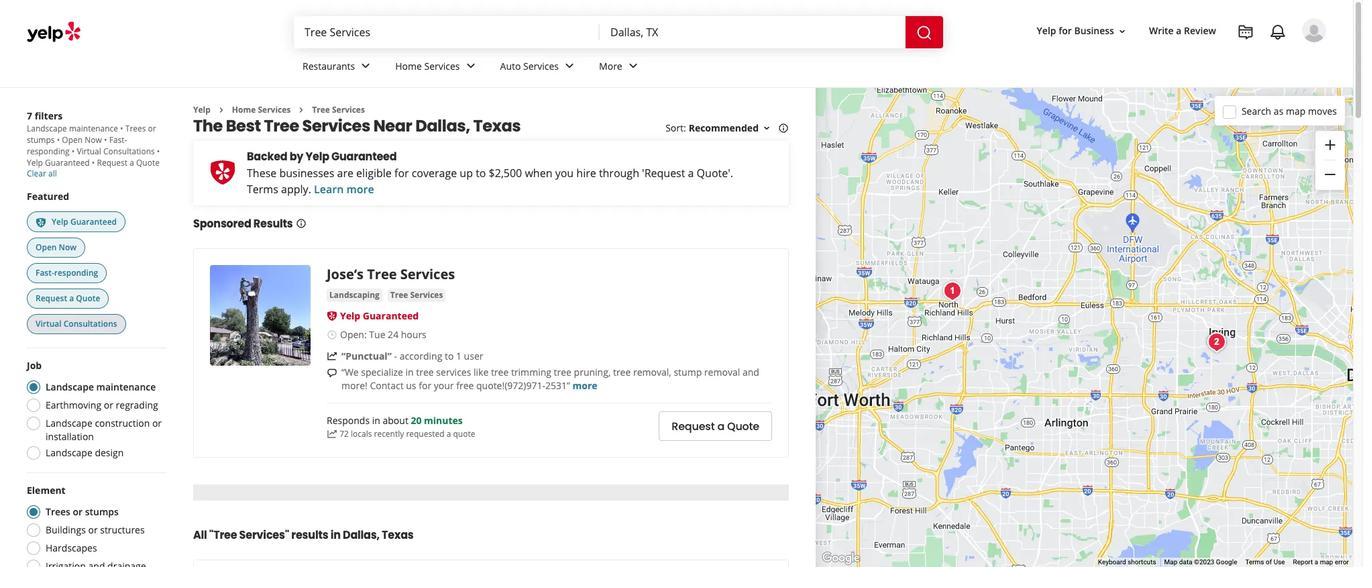 Task type: describe. For each thing, give the bounding box(es) containing it.
backed
[[247, 149, 288, 165]]

a down the removal in the right of the page
[[718, 419, 725, 434]]

0 vertical spatial trees or stumps
[[27, 123, 156, 146]]

or left the the
[[148, 123, 156, 134]]

landscaping button
[[327, 289, 382, 302]]

keyboard shortcuts button
[[1099, 558, 1157, 567]]

trees or stumps inside option group
[[46, 506, 119, 518]]

guaranteed up eligible at the left top of the page
[[332, 149, 397, 165]]

user
[[464, 350, 484, 363]]

yelp inside "button"
[[1037, 24, 1057, 37]]

pruning,
[[574, 366, 611, 379]]

job
[[27, 359, 42, 372]]

search image
[[917, 25, 933, 41]]

when
[[525, 166, 553, 181]]

free
[[457, 379, 474, 392]]

google image
[[819, 550, 864, 567]]

landscape for landscape construction or installation
[[46, 417, 92, 430]]

1 horizontal spatial now
[[85, 134, 102, 146]]

coverage
[[412, 166, 457, 181]]

7 filters
[[27, 109, 63, 122]]

user actions element
[[1027, 17, 1346, 99]]

restaurants
[[303, 59, 355, 72]]

1 horizontal spatial request a quote button
[[659, 412, 773, 441]]

data
[[1180, 558, 1193, 566]]

are
[[337, 166, 354, 181]]

guaranteed inside • virtual consultations • yelp guaranteed • request a quote
[[45, 157, 90, 168]]

24 chevron down v2 image
[[358, 58, 374, 74]]

write
[[1150, 24, 1174, 37]]

24 chevron down v2 image for auto services
[[562, 58, 578, 74]]

landscape for landscape maintenance
[[46, 381, 94, 394]]

now inside button
[[59, 242, 77, 253]]

yelp link
[[193, 104, 211, 115]]

featured
[[27, 190, 69, 203]]

open inside button
[[36, 242, 57, 253]]

google
[[1217, 558, 1238, 566]]

©2023
[[1195, 558, 1215, 566]]

map region
[[798, 0, 1364, 567]]

regrading
[[116, 399, 158, 412]]

results
[[291, 528, 329, 543]]

fast-responding
[[36, 267, 98, 279]]

jose's tree services image inside map region
[[1204, 329, 1231, 356]]

featured group
[[24, 190, 166, 337]]

removal
[[705, 366, 740, 379]]

open: tue 24 hours
[[340, 328, 427, 341]]

specialize
[[361, 366, 403, 379]]

by
[[290, 149, 304, 165]]

shortcuts
[[1128, 558, 1157, 566]]

4 tree from the left
[[613, 366, 631, 379]]

16 yelp guaranteed v2 image
[[36, 217, 46, 228]]

16 chevron down v2 image
[[762, 123, 773, 134]]

2 horizontal spatial request
[[672, 419, 715, 434]]

design
[[95, 447, 124, 459]]

16 trending v2 image for 20 minutes
[[327, 429, 338, 439]]

tue
[[369, 328, 386, 341]]

a inside group
[[69, 293, 74, 304]]

zoom out image
[[1323, 167, 1339, 183]]

Near text field
[[611, 25, 895, 40]]

16 chevron right v2 image
[[296, 105, 307, 115]]

keyboard
[[1099, 558, 1127, 566]]

report a map error
[[1294, 558, 1350, 566]]

terms of use
[[1246, 558, 1286, 566]]

more link
[[573, 379, 598, 392]]

in inside "we specialize in tree services like tree trimming tree pruning, tree removal, stump removal and more! contact us for your free quote!(972)971-2531"
[[406, 366, 414, 379]]

learn
[[314, 182, 344, 197]]

virtual consultations button
[[27, 314, 126, 335]]

terms inside these businesses are eligible for coverage up to $2,500 when you hire through 'request a quote'. terms apply.
[[247, 182, 278, 197]]

requested
[[406, 428, 445, 440]]

landscape for landscape design
[[46, 447, 92, 459]]

like
[[474, 366, 489, 379]]

the best tree services near dallas, texas
[[193, 115, 521, 137]]

tree services inside 'button'
[[390, 290, 443, 301]]

0 vertical spatial home services link
[[385, 48, 490, 87]]

jose's tree services
[[327, 265, 455, 284]]

virtual consultations
[[36, 318, 117, 330]]

landscape maintenance •
[[27, 123, 125, 134]]

more!
[[342, 379, 368, 392]]

yelp inside • virtual consultations • yelp guaranteed • request a quote
[[27, 157, 43, 168]]

open now button
[[27, 238, 85, 258]]

best
[[226, 115, 261, 137]]

hardscapes
[[46, 542, 97, 555]]

moves
[[1309, 104, 1338, 117]]

dallas, for near
[[416, 115, 470, 137]]

option group containing job
[[23, 359, 166, 464]]

7
[[27, 109, 32, 122]]

removal,
[[634, 366, 672, 379]]

fast-responding button
[[27, 263, 107, 284]]

auto services
[[500, 59, 559, 72]]

2 tree from the left
[[491, 366, 509, 379]]

installation
[[46, 430, 94, 443]]

1 horizontal spatial stumps
[[85, 506, 119, 518]]

3 tree from the left
[[554, 366, 572, 379]]

results
[[254, 216, 293, 232]]

recommended
[[689, 122, 759, 135]]

landscape maintenance
[[46, 381, 156, 394]]

0 vertical spatial yelp guaranteed button
[[27, 211, 126, 232]]

• open now •
[[55, 134, 109, 146]]

home inside home services link
[[395, 59, 422, 72]]

tree services button
[[388, 289, 446, 302]]

of
[[1266, 558, 1273, 566]]

0 horizontal spatial jose's tree services image
[[210, 265, 311, 366]]

write a review
[[1150, 24, 1217, 37]]

1 tree from the left
[[416, 366, 434, 379]]

yelp for business
[[1037, 24, 1115, 37]]

yelp guaranteed inside featured group
[[52, 216, 117, 228]]

business categories element
[[292, 48, 1327, 87]]

24
[[388, 328, 399, 341]]

clear
[[27, 168, 46, 179]]

earthmoving or regrading
[[46, 399, 158, 412]]

none field find
[[305, 25, 589, 40]]

services down the restaurants link
[[332, 104, 365, 115]]

you
[[555, 166, 574, 181]]

1 horizontal spatial more
[[573, 379, 598, 392]]

fast- responding
[[27, 134, 127, 157]]

1 horizontal spatial terms
[[1246, 558, 1265, 566]]

these
[[247, 166, 277, 181]]

landscape construction or installation
[[46, 417, 162, 443]]

1 horizontal spatial in
[[372, 414, 380, 427]]

'request
[[642, 166, 686, 181]]

a inside • virtual consultations • yelp guaranteed • request a quote
[[130, 157, 134, 168]]

guaranteed inside yelp guaranteed button
[[70, 216, 117, 228]]

dallas, for in
[[343, 528, 380, 543]]

for inside "button"
[[1059, 24, 1072, 37]]

1 horizontal spatial trees
[[125, 123, 146, 134]]

jose's
[[327, 265, 364, 284]]

fast- for fast- responding
[[109, 134, 127, 146]]

sponsored results
[[193, 216, 293, 232]]

fast- for fast-responding
[[36, 267, 54, 279]]

or up buildings
[[73, 506, 83, 518]]

for inside these businesses are eligible for coverage up to $2,500 when you hire through 'request a quote'. terms apply.
[[395, 166, 409, 181]]

jose's tree services link
[[327, 265, 455, 284]]

guaranteed up 24
[[363, 310, 419, 322]]

business
[[1075, 24, 1115, 37]]

write a review link
[[1144, 19, 1222, 43]]

1 vertical spatial yelp guaranteed button
[[340, 310, 419, 322]]

option group containing element
[[23, 484, 166, 567]]

notifications image
[[1271, 24, 1287, 40]]

0 horizontal spatial stumps
[[27, 134, 55, 146]]

0 horizontal spatial more
[[347, 182, 374, 197]]

error
[[1336, 558, 1350, 566]]

16 chevron right v2 image
[[216, 105, 227, 115]]

open now
[[36, 242, 77, 253]]

maintenance for landscape maintenance •
[[69, 123, 118, 134]]

0 horizontal spatial home services
[[232, 104, 291, 115]]

map for moves
[[1287, 104, 1306, 117]]

near
[[374, 115, 412, 137]]

map data ©2023 google
[[1165, 558, 1238, 566]]

landscaping link
[[327, 289, 382, 302]]

mercer tree service image
[[939, 278, 966, 305]]

a right write
[[1177, 24, 1182, 37]]

24 chevron down v2 image for more
[[625, 58, 641, 74]]

16 speech v2 image
[[327, 368, 338, 379]]

1 vertical spatial trees
[[46, 506, 70, 518]]

clear all
[[27, 168, 57, 179]]

-
[[394, 350, 397, 363]]



Task type: vqa. For each thing, say whether or not it's contained in the screenshot.
Trust & Safety link
no



Task type: locate. For each thing, give the bounding box(es) containing it.
responding for fast- responding
[[27, 146, 70, 157]]

16 trending v2 image left 72
[[327, 429, 338, 439]]

1 none field from the left
[[305, 25, 589, 40]]

apply.
[[281, 182, 311, 197]]

all
[[193, 528, 207, 543]]

open down 16 yelp guaranteed v2 icon
[[36, 242, 57, 253]]

tree up quote!(972)971-
[[491, 366, 509, 379]]

landscape down filters
[[27, 123, 67, 134]]

and
[[743, 366, 760, 379]]

projects image
[[1238, 24, 1254, 40]]

0 vertical spatial tree services link
[[312, 104, 365, 115]]

trees up buildings
[[46, 506, 70, 518]]

0 vertical spatial now
[[85, 134, 102, 146]]

home services left 16 chevron right v2 icon at the top
[[232, 104, 291, 115]]

auto
[[500, 59, 521, 72]]

open
[[62, 134, 83, 146], [36, 242, 57, 253]]

guaranteed
[[332, 149, 397, 165], [45, 157, 90, 168], [70, 216, 117, 228], [363, 310, 419, 322]]

eligible
[[356, 166, 392, 181]]

request
[[97, 157, 128, 168], [36, 293, 67, 304], [672, 419, 715, 434]]

request a quote button down the removal in the right of the page
[[659, 412, 773, 441]]

0 horizontal spatial request a quote
[[36, 293, 100, 304]]

3 24 chevron down v2 image from the left
[[625, 58, 641, 74]]

• virtual consultations • yelp guaranteed • request a quote
[[27, 146, 160, 168]]

None field
[[305, 25, 589, 40], [611, 25, 895, 40]]

20
[[411, 414, 422, 427]]

trees up • virtual consultations • yelp guaranteed • request a quote on the left of page
[[125, 123, 146, 134]]

virtual inside virtual consultations button
[[36, 318, 61, 330]]

responding up all
[[27, 146, 70, 157]]

2 vertical spatial in
[[331, 528, 341, 543]]

a right fast- responding
[[130, 157, 134, 168]]

tree inside 'button'
[[390, 290, 408, 301]]

services up backed by yelp guaranteed
[[302, 115, 370, 137]]

16 trending v2 image for open: tue 24 hours
[[327, 351, 338, 362]]

16 chevron down v2 image
[[1117, 26, 1128, 37]]

tree up backed
[[264, 115, 299, 137]]

filters
[[35, 109, 63, 122]]

option group
[[23, 359, 166, 464], [23, 484, 166, 567]]

services inside home services link
[[425, 59, 460, 72]]

home right 24 chevron down v2 image
[[395, 59, 422, 72]]

responding down open now button
[[54, 267, 98, 279]]

landscape inside landscape construction or installation
[[46, 417, 92, 430]]

for left business
[[1059, 24, 1072, 37]]

0 horizontal spatial tree services
[[312, 104, 365, 115]]

use
[[1274, 558, 1286, 566]]

24 chevron down v2 image right more
[[625, 58, 641, 74]]

tree services
[[312, 104, 365, 115], [390, 290, 443, 301]]

16 clock v2 image
[[327, 330, 338, 340]]

services right "auto"
[[524, 59, 559, 72]]

yelp up open:
[[340, 310, 361, 322]]

1 vertical spatial yelp guaranteed
[[340, 310, 419, 322]]

stumps up "buildings or structures"
[[85, 506, 119, 518]]

0 vertical spatial home
[[395, 59, 422, 72]]

services down jose's tree services
[[410, 290, 443, 301]]

iconyelpguaranteedlarge image
[[209, 159, 236, 186], [209, 159, 236, 186]]

maintenance
[[69, 123, 118, 134], [96, 381, 156, 394]]

request inside featured group
[[36, 293, 67, 304]]

or
[[148, 123, 156, 134], [104, 399, 113, 412], [152, 417, 162, 430], [73, 506, 83, 518], [88, 524, 98, 537]]

texas for all "tree services" results in dallas, texas
[[382, 528, 414, 543]]

1 vertical spatial more
[[573, 379, 598, 392]]

iconyelpguaranteedbadgesmall image
[[327, 311, 338, 322], [327, 311, 338, 322]]

yelp left all
[[27, 157, 43, 168]]

yelp guaranteed button
[[27, 211, 126, 232], [340, 310, 419, 322]]

landscape up installation
[[46, 417, 92, 430]]

1 horizontal spatial home services link
[[385, 48, 490, 87]]

hours
[[401, 328, 427, 341]]

0 vertical spatial for
[[1059, 24, 1072, 37]]

tree services link
[[312, 104, 365, 115], [388, 289, 446, 302]]

sponsored
[[193, 216, 251, 232]]

services down find text field
[[425, 59, 460, 72]]

fast- inside button
[[36, 267, 54, 279]]

terms left of
[[1246, 558, 1265, 566]]

through
[[599, 166, 640, 181]]

more down eligible at the left top of the page
[[347, 182, 374, 197]]

home services link down find text field
[[385, 48, 490, 87]]

0 vertical spatial request a quote
[[36, 293, 100, 304]]

0 horizontal spatial yelp guaranteed
[[52, 216, 117, 228]]

72
[[340, 428, 349, 440]]

up
[[460, 166, 473, 181]]

responding
[[27, 146, 70, 157], [54, 267, 98, 279]]

24 chevron down v2 image left "auto"
[[463, 58, 479, 74]]

1 vertical spatial stumps
[[85, 506, 119, 518]]

1 horizontal spatial tree services
[[390, 290, 443, 301]]

1 vertical spatial request
[[36, 293, 67, 304]]

services
[[436, 366, 471, 379]]

quote
[[136, 157, 160, 168], [76, 293, 100, 304], [728, 419, 760, 434]]

tree right 16 chevron right v2 icon at the top
[[312, 104, 330, 115]]

1 24 chevron down v2 image from the left
[[463, 58, 479, 74]]

stump
[[674, 366, 702, 379]]

0 vertical spatial consultations
[[103, 146, 155, 157]]

0 vertical spatial 16 trending v2 image
[[327, 351, 338, 362]]

1 vertical spatial home
[[232, 104, 256, 115]]

16 trending v2 image
[[327, 351, 338, 362], [327, 429, 338, 439]]

in up us
[[406, 366, 414, 379]]

request a quote inside featured group
[[36, 293, 100, 304]]

2 vertical spatial request
[[672, 419, 715, 434]]

0 vertical spatial option group
[[23, 359, 166, 464]]

0 vertical spatial in
[[406, 366, 414, 379]]

locals
[[351, 428, 372, 440]]

16 trending v2 image up 16 speech v2 icon
[[327, 351, 338, 362]]

services inside auto services link
[[524, 59, 559, 72]]

1 horizontal spatial virtual
[[77, 146, 101, 157]]

in
[[406, 366, 414, 379], [372, 414, 380, 427], [331, 528, 341, 543]]

dallas, up 'coverage'
[[416, 115, 470, 137]]

map for error
[[1321, 558, 1334, 566]]

0 horizontal spatial dallas,
[[343, 528, 380, 543]]

2531"
[[546, 379, 570, 392]]

landscape design
[[46, 447, 124, 459]]

more down pruning,
[[573, 379, 598, 392]]

0 vertical spatial trees
[[125, 123, 146, 134]]

a down fast-responding button
[[69, 293, 74, 304]]

1 vertical spatial quote
[[76, 293, 100, 304]]

home services
[[395, 59, 460, 72], [232, 104, 291, 115]]

fast- inside fast- responding
[[109, 134, 127, 146]]

24 chevron down v2 image inside home services link
[[463, 58, 479, 74]]

keyboard shortcuts
[[1099, 558, 1157, 566]]

1 horizontal spatial yelp guaranteed button
[[340, 310, 419, 322]]

responds
[[327, 414, 370, 427]]

texas
[[474, 115, 521, 137], [382, 528, 414, 543]]

to right up
[[476, 166, 486, 181]]

trimming
[[511, 366, 552, 379]]

maintenance up • virtual consultations • yelp guaranteed • request a quote on the left of page
[[69, 123, 118, 134]]

for right us
[[419, 379, 432, 392]]

landscape
[[27, 123, 67, 134], [46, 381, 94, 394], [46, 417, 92, 430], [46, 447, 92, 459]]

yelp right 16 yelp guaranteed v2 icon
[[52, 216, 68, 228]]

maintenance up regrading
[[96, 381, 156, 394]]

24 chevron down v2 image inside auto services link
[[562, 58, 578, 74]]

landscape for landscape maintenance •
[[27, 123, 67, 134]]

0 horizontal spatial home services link
[[232, 104, 291, 115]]

us
[[406, 379, 416, 392]]

tree down according
[[416, 366, 434, 379]]

1 horizontal spatial home
[[395, 59, 422, 72]]

2 vertical spatial quote
[[728, 419, 760, 434]]

1 vertical spatial consultations
[[64, 318, 117, 330]]

1 horizontal spatial open
[[62, 134, 83, 146]]

services inside the tree services 'button'
[[410, 290, 443, 301]]

request a quote
[[36, 293, 100, 304], [672, 419, 760, 434]]

0 vertical spatial fast-
[[109, 134, 127, 146]]

structures
[[100, 524, 145, 537]]

clear all link
[[27, 168, 57, 179]]

trees or stumps down filters
[[27, 123, 156, 146]]

jose's tree services image
[[1204, 329, 1231, 356]]

brad k. image
[[1303, 18, 1327, 42]]

2 horizontal spatial 24 chevron down v2 image
[[625, 58, 641, 74]]

1 horizontal spatial texas
[[474, 115, 521, 137]]

element
[[27, 484, 66, 497]]

None search field
[[294, 16, 946, 48]]

request a quote down fast-responding button
[[36, 293, 100, 304]]

or down regrading
[[152, 417, 162, 430]]

search as map moves
[[1242, 104, 1338, 117]]

request inside • virtual consultations • yelp guaranteed • request a quote
[[97, 157, 128, 168]]

tree right pruning,
[[613, 366, 631, 379]]

responding inside fast- responding
[[27, 146, 70, 157]]

24 chevron down v2 image inside more link
[[625, 58, 641, 74]]

0 horizontal spatial 24 chevron down v2 image
[[463, 58, 479, 74]]

0 horizontal spatial request a quote button
[[27, 289, 109, 309]]

1 horizontal spatial tree services link
[[388, 289, 446, 302]]

dallas, right results at the left of the page
[[343, 528, 380, 543]]

none field near
[[611, 25, 895, 40]]

more link
[[589, 48, 652, 87]]

0 vertical spatial responding
[[27, 146, 70, 157]]

0 horizontal spatial in
[[331, 528, 341, 543]]

24 chevron down v2 image for home services
[[463, 58, 479, 74]]

texas for the best tree services near dallas, texas
[[474, 115, 521, 137]]

or right buildings
[[88, 524, 98, 537]]

home services down find "field"
[[395, 59, 460, 72]]

1 horizontal spatial request
[[97, 157, 128, 168]]

24 chevron down v2 image
[[463, 58, 479, 74], [562, 58, 578, 74], [625, 58, 641, 74]]

request a quote down the removal in the right of the page
[[672, 419, 760, 434]]

in up recently
[[372, 414, 380, 427]]

request down • open now •
[[97, 157, 128, 168]]

virtual up job
[[36, 318, 61, 330]]

landscape down installation
[[46, 447, 92, 459]]

request down "stump"
[[672, 419, 715, 434]]

1 vertical spatial terms
[[1246, 558, 1265, 566]]

tree services link down jose's tree services
[[388, 289, 446, 302]]

restaurants link
[[292, 48, 385, 87]]

1 horizontal spatial 24 chevron down v2 image
[[562, 58, 578, 74]]

0 vertical spatial quote
[[136, 157, 160, 168]]

0 horizontal spatial open
[[36, 242, 57, 253]]

1 vertical spatial tree services
[[390, 290, 443, 301]]

quote'.
[[697, 166, 734, 181]]

map right the as
[[1287, 104, 1306, 117]]

guaranteed down • open now •
[[45, 157, 90, 168]]

0 vertical spatial more
[[347, 182, 374, 197]]

•
[[120, 123, 123, 134], [57, 134, 60, 146], [104, 134, 107, 146], [72, 146, 75, 157], [157, 146, 160, 157], [92, 157, 95, 168]]

home services link left 16 chevron right v2 icon at the top
[[232, 104, 291, 115]]

0 horizontal spatial none field
[[305, 25, 589, 40]]

0 horizontal spatial virtual
[[36, 318, 61, 330]]

24 chevron down v2 image right the auto services
[[562, 58, 578, 74]]

1 horizontal spatial none field
[[611, 25, 895, 40]]

services left 16 chevron right v2 icon at the top
[[258, 104, 291, 115]]

tree down jose's tree services
[[390, 290, 408, 301]]

jose's tree services image
[[210, 265, 311, 366], [1204, 329, 1231, 356]]

0 horizontal spatial request
[[36, 293, 67, 304]]

tree services link right 16 chevron right v2 icon at the top
[[312, 104, 365, 115]]

to inside these businesses are eligible for coverage up to $2,500 when you hire through 'request a quote'. terms apply.
[[476, 166, 486, 181]]

map
[[1165, 558, 1178, 566]]

tree services down jose's tree services
[[390, 290, 443, 301]]

quote inside featured group
[[76, 293, 100, 304]]

services
[[425, 59, 460, 72], [524, 59, 559, 72], [258, 104, 291, 115], [332, 104, 365, 115], [302, 115, 370, 137], [400, 265, 455, 284], [410, 290, 443, 301]]

group
[[1316, 131, 1346, 190]]

terms
[[247, 182, 278, 197], [1246, 558, 1265, 566]]

yelp left business
[[1037, 24, 1057, 37]]

1 vertical spatial fast-
[[36, 267, 54, 279]]

0 vertical spatial request a quote button
[[27, 289, 109, 309]]

home right 16 chevron right v2 image
[[232, 104, 256, 115]]

0 vertical spatial home services
[[395, 59, 460, 72]]

responding for fast-responding
[[54, 267, 98, 279]]

quote
[[453, 428, 475, 440]]

virtual inside • virtual consultations • yelp guaranteed • request a quote
[[77, 146, 101, 157]]

1 horizontal spatial for
[[419, 379, 432, 392]]

0 vertical spatial terms
[[247, 182, 278, 197]]

0 horizontal spatial home
[[232, 104, 256, 115]]

1 horizontal spatial yelp guaranteed
[[340, 310, 419, 322]]

guaranteed up open now
[[70, 216, 117, 228]]

1 vertical spatial tree services link
[[388, 289, 446, 302]]

or down landscape maintenance
[[104, 399, 113, 412]]

virtual down landscape maintenance •
[[77, 146, 101, 157]]

request down fast-responding button
[[36, 293, 67, 304]]

Find text field
[[305, 25, 589, 40]]

stumps
[[27, 134, 55, 146], [85, 506, 119, 518]]

16 info v2 image
[[296, 218, 306, 229]]

to
[[476, 166, 486, 181], [445, 350, 454, 363]]

0 vertical spatial virtual
[[77, 146, 101, 157]]

home services inside business categories element
[[395, 59, 460, 72]]

yelp inside button
[[52, 216, 68, 228]]

tree up landscaping
[[367, 265, 397, 284]]

1 horizontal spatial to
[[476, 166, 486, 181]]

these businesses are eligible for coverage up to $2,500 when you hire through 'request a quote'. terms apply.
[[247, 166, 734, 197]]

zoom in image
[[1323, 137, 1339, 153]]

1 vertical spatial texas
[[382, 528, 414, 543]]

a left quote'. at top right
[[688, 166, 694, 181]]

yelp for business button
[[1032, 19, 1134, 43]]

consultations down landscape maintenance •
[[103, 146, 155, 157]]

1 horizontal spatial map
[[1321, 558, 1334, 566]]

home services link
[[385, 48, 490, 87], [232, 104, 291, 115]]

request a quote button
[[27, 289, 109, 309], [659, 412, 773, 441]]

fast-
[[109, 134, 127, 146], [36, 267, 54, 279]]

recently
[[374, 428, 404, 440]]

16 info v2 image
[[779, 123, 789, 134]]

1 horizontal spatial dallas,
[[416, 115, 470, 137]]

2 16 trending v2 image from the top
[[327, 429, 338, 439]]

1 vertical spatial open
[[36, 242, 57, 253]]

0 horizontal spatial yelp guaranteed button
[[27, 211, 126, 232]]

1 vertical spatial request a quote button
[[659, 412, 773, 441]]

terms down these
[[247, 182, 278, 197]]

services up the tree services 'button'
[[400, 265, 455, 284]]

construction
[[95, 417, 150, 430]]

yelp left 16 chevron right v2 image
[[193, 104, 211, 115]]

0 horizontal spatial tree services link
[[312, 104, 365, 115]]

trees or stumps up "buildings or structures"
[[46, 506, 119, 518]]

about
[[383, 414, 409, 427]]

quote inside • virtual consultations • yelp guaranteed • request a quote
[[136, 157, 160, 168]]

yelp guaranteed up open now
[[52, 216, 117, 228]]

stumps down 7 filters
[[27, 134, 55, 146]]

consultations inside • virtual consultations • yelp guaranteed • request a quote
[[103, 146, 155, 157]]

1 vertical spatial home services
[[232, 104, 291, 115]]

yelp guaranteed up tue
[[340, 310, 419, 322]]

more
[[599, 59, 623, 72]]

0 horizontal spatial fast-
[[36, 267, 54, 279]]

"we
[[342, 366, 359, 379]]

"we specialize in tree services like tree trimming tree pruning, tree removal, stump removal and more! contact us for your free quote!(972)971-2531"
[[342, 366, 760, 392]]

in right results at the left of the page
[[331, 528, 341, 543]]

tree services right 16 chevron right v2 icon at the top
[[312, 104, 365, 115]]

trees or stumps
[[27, 123, 156, 146], [46, 506, 119, 518]]

request a quote button down fast-responding button
[[27, 289, 109, 309]]

buildings or structures
[[46, 524, 145, 537]]

open down filters
[[62, 134, 83, 146]]

0 horizontal spatial for
[[395, 166, 409, 181]]

1 vertical spatial 16 trending v2 image
[[327, 429, 338, 439]]

2 option group from the top
[[23, 484, 166, 567]]

for inside "we specialize in tree services like tree trimming tree pruning, tree removal, stump removal and more! contact us for your free quote!(972)971-2531"
[[419, 379, 432, 392]]

2 horizontal spatial quote
[[728, 419, 760, 434]]

businesses
[[279, 166, 334, 181]]

tree up '2531"' on the left bottom
[[554, 366, 572, 379]]

0 horizontal spatial trees
[[46, 506, 70, 518]]

1
[[456, 350, 462, 363]]

landscape up earthmoving
[[46, 381, 94, 394]]

2 horizontal spatial for
[[1059, 24, 1072, 37]]

1 horizontal spatial request a quote
[[672, 419, 760, 434]]

0 vertical spatial maintenance
[[69, 123, 118, 134]]

earthmoving
[[46, 399, 101, 412]]

yelp guaranteed button up open now
[[27, 211, 126, 232]]

backed by yelp guaranteed
[[247, 149, 397, 165]]

0 horizontal spatial now
[[59, 242, 77, 253]]

for right eligible at the left top of the page
[[395, 166, 409, 181]]

now
[[85, 134, 102, 146], [59, 242, 77, 253]]

2 none field from the left
[[611, 25, 895, 40]]

maintenance for landscape maintenance
[[96, 381, 156, 394]]

consultations inside button
[[64, 318, 117, 330]]

0 vertical spatial yelp guaranteed
[[52, 216, 117, 228]]

sort:
[[666, 122, 686, 135]]

a right 'report'
[[1315, 558, 1319, 566]]

a
[[1177, 24, 1182, 37], [130, 157, 134, 168], [688, 166, 694, 181], [69, 293, 74, 304], [718, 419, 725, 434], [447, 428, 451, 440], [1315, 558, 1319, 566]]

1 vertical spatial for
[[395, 166, 409, 181]]

to left 1
[[445, 350, 454, 363]]

or inside landscape construction or installation
[[152, 417, 162, 430]]

1 vertical spatial map
[[1321, 558, 1334, 566]]

responding inside fast-responding button
[[54, 267, 98, 279]]

map left error
[[1321, 558, 1334, 566]]

1 16 trending v2 image from the top
[[327, 351, 338, 362]]

yelp guaranteed button up tue
[[340, 310, 419, 322]]

0 horizontal spatial map
[[1287, 104, 1306, 117]]

yelp up 'businesses'
[[306, 149, 329, 165]]

a down minutes
[[447, 428, 451, 440]]

according
[[400, 350, 443, 363]]

a inside these businesses are eligible for coverage up to $2,500 when you hire through 'request a quote'. terms apply.
[[688, 166, 694, 181]]

1 vertical spatial option group
[[23, 484, 166, 567]]

1 option group from the top
[[23, 359, 166, 464]]

consultations down fast-responding button
[[64, 318, 117, 330]]

0 horizontal spatial texas
[[382, 528, 414, 543]]

all
[[48, 168, 57, 179]]

2 24 chevron down v2 image from the left
[[562, 58, 578, 74]]

yelp
[[1037, 24, 1057, 37], [193, 104, 211, 115], [306, 149, 329, 165], [27, 157, 43, 168], [52, 216, 68, 228], [340, 310, 361, 322]]

2 vertical spatial for
[[419, 379, 432, 392]]

search
[[1242, 104, 1272, 117]]

0 horizontal spatial to
[[445, 350, 454, 363]]

all "tree services" results in dallas, texas
[[193, 528, 414, 543]]



